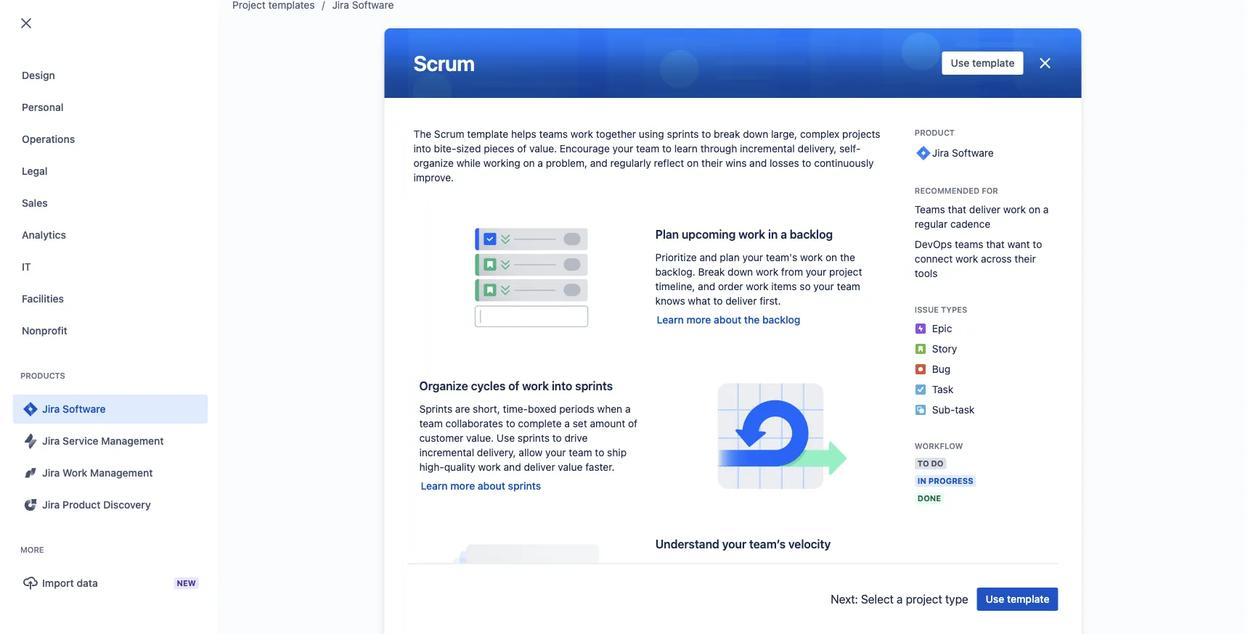 Task type: describe. For each thing, give the bounding box(es) containing it.
their down sprint
[[670, 620, 691, 632]]

deliver inside sprints are short, time-boxed periods when a team collaborates to complete a set amount of customer value. use sprints to drive incremental delivery, allow your team to ship high-quality work and deliver value faster. learn more about sprints
[[524, 461, 555, 473]]

your inside improve predictability on planning and delivery with out-of-the-box reports, including the sprint report and velocity chart. empower your team to understand their capacity and iterate on their processes.
[[852, 591, 873, 603]]

break
[[714, 128, 740, 140]]

teams inside the scrum template helps teams work together using sprints to break down large, complex projects into bite-sized pieces of value. encourage your team to learn through incremental delivery, self- organize while working on a problem, and regularly reflect on their wins and losses to continuously improve.
[[539, 128, 568, 140]]

jira software button
[[13, 395, 208, 424]]

template inside the scrum template helps teams work together using sprints to break down large, complex projects into bite-sized pieces of value. encourage your team to learn through incremental delivery, self- organize while working on a problem, and regularly reflect on their wins and losses to continuously improve.
[[467, 128, 508, 140]]

work up first.
[[746, 280, 769, 292]]

your right so
[[813, 280, 834, 292]]

teams
[[915, 204, 945, 216]]

jira right all
[[225, 107, 242, 119]]

nonprofit button
[[13, 317, 208, 346]]

order
[[718, 280, 743, 292]]

types
[[941, 305, 967, 315]]

value. inside the scrum template helps teams work together using sprints to break down large, complex projects into bite-sized pieces of value. encourage your team to learn through incremental delivery, self- organize while working on a problem, and regularly reflect on their wins and losses to continuously improve.
[[529, 143, 557, 155]]

plan upcoming work in a backlog image
[[419, 214, 644, 340]]

jira for 'jira software' button
[[42, 403, 60, 415]]

and down break
[[698, 280, 715, 292]]

team's
[[749, 538, 786, 552]]

on up reports,
[[760, 562, 771, 574]]

to up "through"
[[702, 128, 711, 140]]

down inside the prioritize and plan your team's work on the backlog. break down work from your project timeline, and order work items so your team knows what to deliver first. learn more about the backlog
[[728, 266, 753, 278]]

for
[[982, 186, 998, 196]]

self-
[[839, 143, 861, 155]]

products
[[20, 371, 65, 381]]

velocity inside improve predictability on planning and delivery with out-of-the-box reports, including the sprint report and velocity chart. empower your team to understand their capacity and iterate on their processes.
[[737, 591, 773, 603]]

processes.
[[694, 620, 745, 632]]

down inside the scrum template helps teams work together using sprints to break down large, complex projects into bite-sized pieces of value. encourage your team to learn through incremental delivery, self- organize while working on a problem, and regularly reflect on their wins and losses to continuously improve.
[[743, 128, 768, 140]]

use inside sprints are short, time-boxed periods when a team collaborates to complete a set amount of customer value. use sprints to drive incremental delivery, allow your team to ship high-quality work and deliver value faster. learn more about sprints
[[497, 432, 515, 444]]

analytics button
[[13, 221, 208, 250]]

name
[[69, 146, 97, 158]]

using
[[639, 128, 664, 140]]

search image
[[978, 15, 990, 26]]

and down empower
[[816, 605, 834, 617]]

0 vertical spatial scrum
[[413, 51, 475, 76]]

sub-
[[932, 404, 955, 416]]

import data image
[[22, 575, 39, 592]]

incremental inside sprints are short, time-boxed periods when a team collaborates to complete a set amount of customer value. use sprints to drive incremental delivery, allow your team to ship high-quality work and deliver value faster. learn more about sprints
[[419, 446, 474, 458]]

cycles
[[471, 379, 506, 393]]

0 vertical spatial template
[[972, 57, 1015, 69]]

all jira products
[[211, 107, 287, 119]]

and up break
[[700, 251, 717, 263]]

amount
[[590, 417, 625, 429]]

1 horizontal spatial software
[[952, 147, 994, 159]]

work
[[62, 467, 87, 479]]

work inside teams that deliver work on a regular cadence
[[1003, 204, 1026, 216]]

in
[[768, 227, 778, 241]]

faster.
[[585, 461, 615, 473]]

to inside the devops teams that want to connect work across their tools
[[1033, 239, 1042, 250]]

software inside button
[[62, 403, 106, 415]]

about inside sprints are short, time-boxed periods when a team collaborates to complete a set amount of customer value. use sprints to drive incremental delivery, allow your team to ship high-quality work and deliver value faster. learn more about sprints
[[478, 480, 505, 492]]

jira work management
[[42, 467, 153, 479]]

delivery, inside sprints are short, time-boxed periods when a team collaborates to complete a set amount of customer value. use sprints to drive incremental delivery, allow your team to ship high-quality work and deliver value faster. learn more about sprints
[[477, 446, 516, 458]]

to
[[918, 459, 929, 469]]

and up including
[[817, 562, 834, 574]]

the scrum template helps teams work together using sprints to break down large, complex projects into bite-sized pieces of value. encourage your team to learn through incremental delivery, self- organize while working on a problem, and regularly reflect on their wins and losses to continuously improve.
[[413, 128, 880, 184]]

allow
[[519, 446, 543, 458]]

team's
[[766, 251, 797, 263]]

about inside the prioritize and plan your team's work on the backlog. break down work from your project timeline, and order work items so your team knows what to deliver first. learn more about the backlog
[[714, 314, 741, 326]]

backlog inside the prioritize and plan your team's work on the backlog. break down work from your project timeline, and order work items so your team knows what to deliver first. learn more about the backlog
[[762, 314, 800, 326]]

organize
[[419, 379, 468, 393]]

lead
[[711, 146, 735, 158]]

more inside the prioritize and plan your team's work on the backlog. break down work from your project timeline, and order work items so your team knows what to deliver first. learn more about the backlog
[[686, 314, 711, 326]]

working
[[483, 157, 520, 169]]

organize
[[413, 157, 454, 169]]

legal button
[[13, 157, 208, 186]]

back to projects image
[[17, 15, 35, 32]]

analytics
[[22, 229, 66, 241]]

predictability
[[696, 562, 757, 574]]

learn inside sprints are short, time-boxed periods when a team collaborates to complete a set amount of customer value. use sprints to drive incremental delivery, allow your team to ship high-quality work and deliver value faster. learn more about sprints
[[421, 480, 448, 492]]

sub-task
[[932, 404, 975, 416]]

to up reflect
[[662, 143, 672, 155]]

work inside sprints are short, time-boxed periods when a team collaborates to complete a set amount of customer value. use sprints to drive incremental delivery, allow your team to ship high-quality work and deliver value faster. learn more about sprints
[[478, 461, 501, 473]]

sales button
[[13, 189, 208, 218]]

quality
[[444, 461, 475, 473]]

do
[[931, 459, 944, 469]]

boxed
[[528, 403, 557, 415]]

complex
[[800, 128, 840, 140]]

their inside the scrum template helps teams work together using sprints to break down large, complex projects into bite-sized pieces of value. encourage your team to learn through incremental delivery, self- organize while working on a problem, and regularly reflect on their wins and losses to continuously improve.
[[701, 157, 723, 169]]

2 vertical spatial template
[[1007, 594, 1050, 606]]

sprints are short, time-boxed periods when a team collaborates to complete a set amount of customer value. use sprints to drive incremental delivery, allow your team to ship high-quality work and deliver value faster. learn more about sprints
[[419, 403, 637, 492]]

plan
[[655, 227, 679, 241]]

cadence
[[950, 218, 990, 230]]

0 vertical spatial backlog
[[790, 227, 833, 241]]

and down encourage
[[590, 157, 608, 169]]

large,
[[771, 128, 797, 140]]

prioritize and plan your team's work on the backlog. break down work from your project timeline, and order work items so your team knows what to deliver first. learn more about the backlog
[[655, 251, 862, 326]]

drive
[[564, 432, 588, 444]]

on down learn
[[687, 157, 699, 169]]

and inside sprints are short, time-boxed periods when a team collaborates to complete a set amount of customer value. use sprints to drive incremental delivery, allow your team to ship high-quality work and deliver value faster. learn more about sprints
[[504, 461, 521, 473]]

0 vertical spatial use
[[951, 57, 970, 69]]

operations
[[22, 133, 75, 145]]

team down sprints on the bottom
[[419, 417, 443, 429]]

jira software inside button
[[42, 403, 106, 415]]

jira up recommended
[[932, 147, 949, 159]]

create
[[538, 14, 570, 26]]

your inside sprints are short, time-boxed periods when a team collaborates to complete a set amount of customer value. use sprints to drive incremental delivery, allow your team to ship high-quality work and deliver value faster. learn more about sprints
[[545, 446, 566, 458]]

all
[[211, 107, 222, 119]]

team inside improve predictability on planning and delivery with out-of-the-box reports, including the sprint report and velocity chart. empower your team to understand their capacity and iterate on their processes.
[[655, 605, 679, 617]]

to left drive
[[552, 432, 562, 444]]

chart.
[[776, 591, 803, 603]]

teams that deliver work on a regular cadence
[[915, 204, 1049, 230]]

learn inside the prioritize and plan your team's work on the backlog. break down work from your project timeline, and order work items so your team knows what to deliver first. learn more about the backlog
[[657, 314, 684, 326]]

to inside the prioritize and plan your team's work on the backlog. break down work from your project timeline, and order work items so your team knows what to deliver first. learn more about the backlog
[[713, 295, 723, 307]]

that inside teams that deliver work on a regular cadence
[[948, 204, 966, 216]]

projects
[[29, 60, 91, 80]]

continuously
[[814, 157, 874, 169]]

star my kanban project image
[[37, 209, 55, 226]]

periods
[[559, 403, 594, 415]]

sprint
[[655, 591, 682, 603]]

capacity
[[774, 605, 814, 617]]

your up so
[[806, 266, 826, 278]]

across
[[981, 253, 1012, 265]]

workflow
[[915, 442, 963, 451]]

0 vertical spatial jira software
[[932, 147, 994, 159]]

your right plan on the right top of page
[[742, 251, 763, 263]]

select
[[861, 593, 894, 607]]

epic
[[932, 323, 952, 335]]

of inside the scrum template helps teams work together using sprints to break down large, complex projects into bite-sized pieces of value. encourage your team to learn through incremental delivery, self- organize while working on a problem, and regularly reflect on their wins and losses to continuously improve.
[[517, 143, 527, 155]]

a inside teams that deliver work on a regular cadence
[[1043, 204, 1049, 216]]

improve
[[655, 562, 693, 574]]

work up 'boxed'
[[522, 379, 549, 393]]

scrum inside the scrum template helps teams work together using sprints to break down large, complex projects into bite-sized pieces of value. encourage your team to learn through incremental delivery, self- organize while working on a problem, and regularly reflect on their wins and losses to continuously improve.
[[434, 128, 464, 140]]

value
[[558, 461, 583, 473]]

1 vertical spatial project
[[906, 593, 942, 607]]

while
[[456, 157, 481, 169]]

regular
[[915, 218, 948, 230]]

sprints inside the scrum template helps teams work together using sprints to break down large, complex projects into bite-sized pieces of value. encourage your team to learn through incremental delivery, self- organize while working on a problem, and regularly reflect on their wins and losses to continuously improve.
[[667, 128, 699, 140]]

devops
[[915, 239, 952, 250]]

that inside the devops teams that want to connect work across their tools
[[986, 239, 1005, 250]]

operations button
[[13, 125, 208, 154]]

the inside improve predictability on planning and delivery with out-of-the-box reports, including the sprint report and velocity chart. empower your team to understand their capacity and iterate on their processes.
[[836, 576, 851, 588]]

project inside the prioritize and plan your team's work on the backlog. break down work from your project timeline, and order work items so your team knows what to deliver first. learn more about the backlog
[[829, 266, 862, 278]]

to do
[[918, 459, 944, 469]]

on down sprint
[[655, 620, 667, 632]]

management for jira service management
[[101, 435, 164, 447]]

projects
[[842, 128, 880, 140]]

management for jira work management
[[90, 467, 153, 479]]

create banner
[[0, 0, 1248, 41]]

a inside the scrum template helps teams work together using sprints to break down large, complex projects into bite-sized pieces of value. encourage your team to learn through incremental delivery, self- organize while working on a problem, and regularly reflect on their wins and losses to continuously improve.
[[538, 157, 543, 169]]

through
[[700, 143, 737, 155]]

team inside the prioritize and plan your team's work on the backlog. break down work from your project timeline, and order work items so your team knows what to deliver first. learn more about the backlog
[[837, 280, 860, 292]]

on inside the prioritize and plan your team's work on the backlog. break down work from your project timeline, and order work items so your team knows what to deliver first. learn more about the backlog
[[826, 251, 837, 263]]

break
[[698, 266, 725, 278]]

next:
[[831, 593, 858, 607]]



Task type: locate. For each thing, give the bounding box(es) containing it.
understand your team's velocity
[[655, 538, 831, 552]]

of up time-
[[508, 379, 519, 393]]

1 horizontal spatial deliver
[[725, 295, 757, 307]]

type
[[945, 593, 968, 607]]

and down allow
[[504, 461, 521, 473]]

work inside the scrum template helps teams work together using sprints to break down large, complex projects into bite-sized pieces of value. encourage your team to learn through incremental delivery, self- organize while working on a problem, and regularly reflect on their wins and losses to continuously improve.
[[571, 128, 593, 140]]

1 vertical spatial velocity
[[737, 591, 773, 603]]

delivery, left allow
[[477, 446, 516, 458]]

to down time-
[[506, 417, 515, 429]]

1 vertical spatial incremental
[[419, 446, 474, 458]]

human resources button
[[13, 0, 208, 26]]

software
[[952, 147, 994, 159], [62, 403, 106, 415]]

0 vertical spatial delivery,
[[798, 143, 837, 155]]

deliver down order
[[725, 295, 757, 307]]

1 horizontal spatial about
[[714, 314, 741, 326]]

on right team's
[[826, 251, 837, 263]]

jira product discovery image
[[22, 497, 39, 514]]

on
[[523, 157, 535, 169], [687, 157, 699, 169], [1029, 204, 1040, 216], [826, 251, 837, 263], [760, 562, 771, 574], [655, 620, 667, 632]]

complete
[[518, 417, 562, 429]]

value. down collaborates
[[466, 432, 494, 444]]

deliver down allow
[[524, 461, 555, 473]]

jira inside jira work management button
[[42, 467, 60, 479]]

jira service management image
[[22, 433, 39, 450], [22, 433, 39, 450]]

0 horizontal spatial value.
[[466, 432, 494, 444]]

learn
[[674, 143, 698, 155]]

1 horizontal spatial into
[[552, 379, 572, 393]]

1 vertical spatial the
[[744, 314, 760, 326]]

problem,
[[546, 157, 587, 169]]

helps
[[511, 128, 536, 140]]

understand your team's velocity image
[[419, 532, 644, 635]]

1 vertical spatial delivery,
[[477, 446, 516, 458]]

1 vertical spatial down
[[728, 266, 753, 278]]

import data
[[42, 578, 98, 590]]

1 vertical spatial scrum
[[434, 128, 464, 140]]

use template down search image
[[951, 57, 1015, 69]]

1 vertical spatial use template button
[[977, 588, 1058, 611]]

0 horizontal spatial into
[[413, 143, 431, 155]]

incremental inside the scrum template helps teams work together using sprints to break down large, complex projects into bite-sized pieces of value. encourage your team to learn through incremental delivery, self- organize while working on a problem, and regularly reflect on their wins and losses to continuously improve.
[[740, 143, 795, 155]]

0 horizontal spatial teams
[[539, 128, 568, 140]]

0 vertical spatial project
[[829, 266, 862, 278]]

0 vertical spatial learn
[[657, 314, 684, 326]]

primary element
[[9, 0, 972, 41]]

1 vertical spatial software
[[62, 403, 106, 415]]

2 vertical spatial deliver
[[524, 461, 555, 473]]

sprints
[[419, 403, 452, 415]]

jira software up service
[[42, 403, 106, 415]]

jira down products
[[42, 403, 60, 415]]

1 horizontal spatial product
[[915, 128, 955, 138]]

time-
[[503, 403, 528, 415]]

use template for bottom the use template button
[[986, 594, 1050, 606]]

product inside 'button'
[[62, 499, 101, 511]]

1 vertical spatial use
[[497, 432, 515, 444]]

1 horizontal spatial value.
[[529, 143, 557, 155]]

1 vertical spatial value.
[[466, 432, 494, 444]]

timeline,
[[655, 280, 695, 292]]

previous image
[[32, 256, 49, 274]]

prioritize
[[655, 251, 697, 263]]

0 horizontal spatial product
[[62, 499, 101, 511]]

template down search image
[[972, 57, 1015, 69]]

when
[[597, 403, 622, 415]]

name button
[[63, 144, 117, 161]]

1 horizontal spatial learn
[[657, 314, 684, 326]]

0 vertical spatial use template button
[[942, 52, 1023, 75]]

2 vertical spatial the
[[836, 576, 851, 588]]

teams down cadence
[[955, 239, 983, 250]]

losses
[[770, 157, 799, 169]]

1 vertical spatial about
[[478, 480, 505, 492]]

teams inside the devops teams that want to connect work across their tools
[[955, 239, 983, 250]]

1 horizontal spatial more
[[686, 314, 711, 326]]

0 horizontal spatial velocity
[[737, 591, 773, 603]]

teams right helps on the left top of page
[[539, 128, 568, 140]]

task
[[955, 404, 975, 416]]

1 vertical spatial use template
[[986, 594, 1050, 606]]

backlog
[[790, 227, 833, 241], [762, 314, 800, 326]]

0 vertical spatial value.
[[529, 143, 557, 155]]

more inside sprints are short, time-boxed periods when a team collaborates to complete a set amount of customer value. use sprints to drive incremental delivery, allow your team to ship high-quality work and deliver value faster. learn more about sprints
[[450, 480, 475, 492]]

0 vertical spatial about
[[714, 314, 741, 326]]

1 vertical spatial management
[[90, 467, 153, 479]]

set
[[573, 417, 587, 429]]

work left the "in"
[[739, 227, 765, 241]]

their
[[701, 157, 723, 169], [1015, 253, 1036, 265], [750, 605, 771, 617], [670, 620, 691, 632]]

devops teams that want to connect work across their tools
[[915, 239, 1042, 280]]

use template button down search image
[[942, 52, 1023, 75]]

items
[[771, 280, 797, 292]]

1 horizontal spatial delivery,
[[798, 143, 837, 155]]

1 vertical spatial that
[[986, 239, 1005, 250]]

the
[[840, 251, 855, 263], [744, 314, 760, 326], [836, 576, 851, 588]]

template up the type
[[467, 128, 508, 140]]

value. down helps on the left top of page
[[529, 143, 557, 155]]

to
[[702, 128, 711, 140], [662, 143, 672, 155], [802, 157, 811, 169], [1033, 239, 1042, 250], [713, 295, 723, 307], [506, 417, 515, 429], [552, 432, 562, 444], [595, 446, 604, 458], [682, 605, 691, 617]]

0 horizontal spatial use
[[497, 432, 515, 444]]

incremental down customer
[[419, 446, 474, 458]]

about
[[714, 314, 741, 326], [478, 480, 505, 492]]

deliver inside teams that deliver work on a regular cadence
[[969, 204, 1001, 216]]

connect
[[915, 253, 953, 265]]

teams
[[539, 128, 568, 140], [955, 239, 983, 250]]

encourage
[[560, 143, 610, 155]]

type
[[473, 146, 497, 158]]

the up next:
[[836, 576, 851, 588]]

0 vertical spatial down
[[743, 128, 768, 140]]

0 horizontal spatial about
[[478, 480, 505, 492]]

1 vertical spatial backlog
[[762, 314, 800, 326]]

jira left service
[[42, 435, 60, 447]]

sprints up allow
[[518, 432, 550, 444]]

deliver inside the prioritize and plan your team's work on the backlog. break down work from your project timeline, and order work items so your team knows what to deliver first. learn more about the backlog
[[725, 295, 757, 307]]

1 vertical spatial jira software
[[42, 403, 106, 415]]

sprints down allow
[[508, 480, 541, 492]]

team
[[636, 143, 659, 155], [837, 280, 860, 292], [419, 417, 443, 429], [569, 446, 592, 458], [655, 605, 679, 617]]

legal
[[22, 165, 48, 177]]

backlog up team's
[[790, 227, 833, 241]]

0 horizontal spatial learn
[[421, 480, 448, 492]]

project left type
[[906, 593, 942, 607]]

jira service management
[[42, 435, 164, 447]]

use template
[[951, 57, 1015, 69], [986, 594, 1050, 606]]

2 vertical spatial use
[[986, 594, 1004, 606]]

jira left work
[[42, 467, 60, 479]]

box
[[731, 576, 748, 588]]

jira for jira work management button in the bottom left of the page
[[42, 467, 60, 479]]

management up discovery
[[90, 467, 153, 479]]

1 horizontal spatial use
[[951, 57, 970, 69]]

0 horizontal spatial delivery,
[[477, 446, 516, 458]]

0 vertical spatial use template
[[951, 57, 1015, 69]]

resources
[[59, 5, 106, 17]]

project right the from
[[829, 266, 862, 278]]

their down "through"
[[701, 157, 723, 169]]

jira
[[225, 107, 242, 119], [932, 147, 949, 159], [42, 403, 60, 415], [42, 435, 60, 447], [42, 467, 60, 479], [42, 499, 60, 511]]

velocity
[[788, 538, 831, 552], [737, 591, 773, 603]]

jira inside 'jira software' button
[[42, 403, 60, 415]]

jira work management image
[[22, 465, 39, 482], [22, 465, 39, 482]]

1 horizontal spatial incremental
[[740, 143, 795, 155]]

tools
[[915, 268, 938, 280]]

work up learn more about sprints button
[[478, 461, 501, 473]]

Search field
[[972, 9, 1117, 32]]

the down first.
[[744, 314, 760, 326]]

use template for the use template button to the top
[[951, 57, 1015, 69]]

0 horizontal spatial more
[[450, 480, 475, 492]]

work up the from
[[800, 251, 823, 263]]

create button
[[529, 9, 578, 32]]

work up encourage
[[571, 128, 593, 140]]

1 horizontal spatial that
[[986, 239, 1005, 250]]

jira product discovery image
[[22, 497, 39, 514]]

close image
[[1036, 54, 1054, 72]]

1 horizontal spatial teams
[[955, 239, 983, 250]]

your
[[613, 143, 633, 155], [742, 251, 763, 263], [806, 266, 826, 278], [813, 280, 834, 292], [545, 446, 566, 458], [722, 538, 746, 552], [852, 591, 873, 603]]

wins
[[725, 157, 747, 169]]

a
[[538, 157, 543, 169], [1043, 204, 1049, 216], [781, 227, 787, 241], [625, 403, 631, 415], [564, 417, 570, 429], [897, 593, 903, 607]]

0 vertical spatial the
[[840, 251, 855, 263]]

personal
[[22, 101, 63, 113]]

next: select a project type
[[831, 593, 968, 607]]

their down want
[[1015, 253, 1036, 265]]

to up faster. at left bottom
[[595, 446, 604, 458]]

0 vertical spatial management
[[101, 435, 164, 447]]

recommended
[[915, 186, 980, 196]]

that up across
[[986, 239, 1005, 250]]

1 vertical spatial into
[[552, 379, 572, 393]]

0 vertical spatial of
[[517, 143, 527, 155]]

and down the-
[[716, 591, 734, 603]]

0 vertical spatial incremental
[[740, 143, 795, 155]]

high-
[[419, 461, 444, 473]]

discovery
[[103, 499, 151, 511]]

down up order
[[728, 266, 753, 278]]

design button
[[13, 61, 208, 90]]

1 vertical spatial more
[[450, 480, 475, 492]]

0 vertical spatial teams
[[539, 128, 568, 140]]

0 horizontal spatial that
[[948, 204, 966, 216]]

0 vertical spatial into
[[413, 143, 431, 155]]

team inside the scrum template helps teams work together using sprints to break down large, complex projects into bite-sized pieces of value. encourage your team to learn through incremental delivery, self- organize while working on a problem, and regularly reflect on their wins and losses to continuously improve.
[[636, 143, 659, 155]]

jira right jira product discovery image
[[42, 499, 60, 511]]

work up want
[[1003, 204, 1026, 216]]

0 horizontal spatial software
[[62, 403, 106, 415]]

to inside improve predictability on planning and delivery with out-of-the-box reports, including the sprint report and velocity chart. empower your team to understand their capacity and iterate on their processes.
[[682, 605, 691, 617]]

your up iterate
[[852, 591, 873, 603]]

your inside the scrum template helps teams work together using sprints to break down large, complex projects into bite-sized pieces of value. encourage your team to learn through incremental delivery, self- organize while working on a problem, and regularly reflect on their wins and losses to continuously improve.
[[613, 143, 633, 155]]

0 horizontal spatial incremental
[[419, 446, 474, 458]]

lead button
[[706, 144, 752, 161]]

report
[[685, 591, 714, 603]]

value.
[[529, 143, 557, 155], [466, 432, 494, 444]]

0 vertical spatial deliver
[[969, 204, 1001, 216]]

star go to market sample image
[[37, 174, 55, 192]]

0 vertical spatial product
[[915, 128, 955, 138]]

more
[[20, 546, 44, 555]]

delivery, down complex
[[798, 143, 837, 155]]

customer
[[419, 432, 463, 444]]

together
[[596, 128, 636, 140]]

2 horizontal spatial use
[[986, 594, 1004, 606]]

delivery,
[[798, 143, 837, 155], [477, 446, 516, 458]]

template right type
[[1007, 594, 1050, 606]]

software up service
[[62, 403, 106, 415]]

team down drive
[[569, 446, 592, 458]]

jira work management button
[[13, 459, 208, 488]]

want
[[1007, 239, 1030, 250]]

2 vertical spatial of
[[628, 417, 637, 429]]

use template right type
[[986, 594, 1050, 606]]

into up periods
[[552, 379, 572, 393]]

issue types
[[915, 305, 967, 315]]

on inside teams that deliver work on a regular cadence
[[1029, 204, 1040, 216]]

collaborates
[[445, 417, 503, 429]]

product up recommended
[[915, 128, 955, 138]]

of inside sprints are short, time-boxed periods when a team collaborates to complete a set amount of customer value. use sprints to drive incremental delivery, allow your team to ship high-quality work and deliver value faster. learn more about sprints
[[628, 417, 637, 429]]

learn more about the backlog button
[[655, 308, 802, 331]]

product down work
[[62, 499, 101, 511]]

jira inside jira product discovery 'button'
[[42, 499, 60, 511]]

jira product discovery
[[42, 499, 151, 511]]

1 vertical spatial product
[[62, 499, 101, 511]]

more down what
[[686, 314, 711, 326]]

incremental down 'large,'
[[740, 143, 795, 155]]

1 vertical spatial deliver
[[725, 295, 757, 307]]

organize cycles of work into sprints
[[419, 379, 613, 393]]

jira software up recommended for
[[932, 147, 994, 159]]

sprints up learn
[[667, 128, 699, 140]]

use
[[951, 57, 970, 69], [497, 432, 515, 444], [986, 594, 1004, 606]]

jira software image
[[22, 401, 39, 418], [22, 401, 39, 418]]

jira inside jira service management "button"
[[42, 435, 60, 447]]

jira for jira service management "button"
[[42, 435, 60, 447]]

backlog.
[[655, 266, 695, 278]]

0 vertical spatial velocity
[[788, 538, 831, 552]]

management inside "button"
[[101, 435, 164, 447]]

on right working
[[523, 157, 535, 169]]

so
[[800, 280, 811, 292]]

jira for jira product discovery 'button'
[[42, 499, 60, 511]]

None text field
[[30, 103, 173, 123]]

work left across
[[956, 253, 978, 265]]

1 horizontal spatial velocity
[[788, 538, 831, 552]]

0 vertical spatial more
[[686, 314, 711, 326]]

their inside the devops teams that want to connect work across their tools
[[1015, 253, 1036, 265]]

use template button right type
[[977, 588, 1058, 611]]

story
[[932, 343, 957, 355]]

learn down knows
[[657, 314, 684, 326]]

delivery, inside the scrum template helps teams work together using sprints to break down large, complex projects into bite-sized pieces of value. encourage your team to learn through incremental delivery, self- organize while working on a problem, and regularly reflect on their wins and losses to continuously improve.
[[798, 143, 837, 155]]

0 horizontal spatial deliver
[[524, 461, 555, 473]]

organize cycles of work into sprints image
[[655, 373, 880, 499]]

work inside the devops teams that want to connect work across their tools
[[956, 253, 978, 265]]

scrum down primary element
[[413, 51, 475, 76]]

on up want
[[1029, 204, 1040, 216]]

0 vertical spatial software
[[952, 147, 994, 159]]

management down 'jira software' button
[[101, 435, 164, 447]]

of down helps on the left top of page
[[517, 143, 527, 155]]

scrum up bite-
[[434, 128, 464, 140]]

plan upcoming work in a backlog
[[655, 227, 833, 241]]

regularly
[[610, 157, 651, 169]]

1 vertical spatial teams
[[955, 239, 983, 250]]

new
[[177, 579, 196, 588]]

to right what
[[713, 295, 723, 307]]

1 vertical spatial learn
[[421, 480, 448, 492]]

are
[[455, 403, 470, 415]]

learn more about sprints button
[[419, 474, 543, 498]]

done
[[918, 494, 941, 504]]

to down report
[[682, 605, 691, 617]]

more down the quality
[[450, 480, 475, 492]]

velocity down reports,
[[737, 591, 773, 603]]

value. inside sprints are short, time-boxed periods when a team collaborates to complete a set amount of customer value. use sprints to drive incremental delivery, allow your team to ship high-quality work and deliver value faster. learn more about sprints
[[466, 432, 494, 444]]

into down the
[[413, 143, 431, 155]]

0 vertical spatial that
[[948, 204, 966, 216]]

down
[[743, 128, 768, 140], [728, 266, 753, 278]]

software up recommended for
[[952, 147, 994, 159]]

your up predictability
[[722, 538, 746, 552]]

work down team's
[[756, 266, 778, 278]]

nonprofit
[[22, 325, 67, 337]]

1 vertical spatial of
[[508, 379, 519, 393]]

to right the losses
[[802, 157, 811, 169]]

facilities
[[22, 293, 64, 305]]

out-
[[678, 576, 698, 588]]

product
[[915, 128, 955, 138], [62, 499, 101, 511]]

bug
[[932, 363, 951, 375]]

2 horizontal spatial deliver
[[969, 204, 1001, 216]]

jira service management button
[[13, 427, 208, 456]]

team right so
[[837, 280, 860, 292]]

bite-
[[434, 143, 456, 155]]

0 horizontal spatial jira software
[[42, 403, 106, 415]]

template
[[972, 57, 1015, 69], [467, 128, 508, 140], [1007, 594, 1050, 606]]

1 horizontal spatial jira software
[[932, 147, 994, 159]]

and right wins
[[749, 157, 767, 169]]

products
[[245, 107, 287, 119]]

0 horizontal spatial project
[[829, 266, 862, 278]]

down left 'large,'
[[743, 128, 768, 140]]

1 vertical spatial template
[[467, 128, 508, 140]]

of
[[517, 143, 527, 155], [508, 379, 519, 393], [628, 417, 637, 429]]

it button
[[13, 253, 208, 282]]

their down reports,
[[750, 605, 771, 617]]

management inside button
[[90, 467, 153, 479]]

1 horizontal spatial project
[[906, 593, 942, 607]]

that down recommended for
[[948, 204, 966, 216]]

into inside the scrum template helps teams work together using sprints to break down large, complex projects into bite-sized pieces of value. encourage your team to learn through incremental delivery, self- organize while working on a problem, and regularly reflect on their wins and losses to continuously improve.
[[413, 143, 431, 155]]

sprints up the when
[[575, 379, 613, 393]]

backlog down first.
[[762, 314, 800, 326]]

jira software image
[[915, 144, 932, 162], [915, 144, 932, 162]]

team down sprint
[[655, 605, 679, 617]]

team down using
[[636, 143, 659, 155]]



Task type: vqa. For each thing, say whether or not it's contained in the screenshot.
Empower
yes



